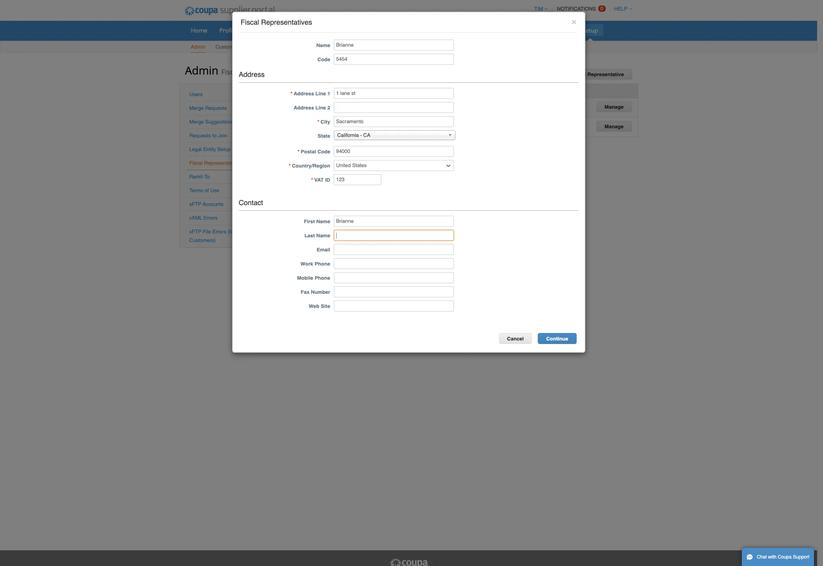 Task type: locate. For each thing, give the bounding box(es) containing it.
representative
[[588, 71, 624, 77]]

catalogs
[[404, 26, 427, 34]]

requests
[[205, 105, 227, 111], [189, 133, 211, 139]]

country/region down postal
[[292, 163, 330, 169]]

phone up the number
[[315, 275, 330, 281]]

requests up suggestions
[[205, 105, 227, 111]]

customer setup
[[216, 44, 252, 50]]

2 name from the top
[[316, 219, 330, 225]]

0 vertical spatial setup
[[583, 26, 598, 34]]

0 vertical spatial admin
[[191, 44, 205, 50]]

setup down join
[[217, 146, 231, 152]]

×
[[572, 17, 577, 26]]

* vat id
[[311, 177, 330, 183]]

3 name from the top
[[316, 233, 330, 239]]

sftp inside the sftp file errors (to customers)
[[189, 229, 202, 235]]

united states down 1
[[314, 101, 344, 107]]

tax
[[392, 88, 400, 93], [462, 88, 471, 93]]

setup right ×
[[583, 26, 598, 34]]

name right 'last'
[[316, 233, 330, 239]]

fiscal representatives
[[241, 18, 312, 26], [189, 160, 241, 166]]

merge
[[189, 105, 204, 111], [189, 119, 204, 125]]

2 vertical spatial setup
[[217, 146, 231, 152]]

manage
[[605, 104, 624, 110], [605, 123, 624, 129]]

sftp for sftp accounts
[[189, 201, 202, 207]]

sftp
[[189, 201, 202, 207], [189, 229, 202, 235]]

code down sheets
[[318, 56, 330, 62]]

1 vertical spatial id
[[325, 177, 330, 183]]

1 horizontal spatial tax
[[462, 88, 471, 93]]

0 vertical spatial sftp
[[189, 201, 202, 207]]

united states up state
[[314, 121, 344, 127]]

2 phone from the top
[[315, 275, 330, 281]]

0 vertical spatial phone
[[315, 261, 330, 267]]

california
[[337, 132, 359, 138]]

2 tax from the left
[[462, 88, 471, 93]]

1 vertical spatial united
[[314, 121, 328, 127]]

1 vertical spatial setup
[[239, 44, 252, 50]]

errors
[[204, 215, 218, 221], [213, 229, 226, 235]]

1 phone from the top
[[315, 261, 330, 267]]

Code text field
[[334, 54, 454, 65]]

1 horizontal spatial id
[[402, 88, 407, 93]]

1 vertical spatial sftp
[[189, 229, 202, 235]]

code right postal
[[318, 149, 330, 154]]

states down 1
[[330, 101, 344, 107]]

address down * address line 1
[[294, 105, 314, 111]]

use
[[210, 188, 219, 193]]

2 sftp from the top
[[189, 229, 202, 235]]

1 vertical spatial code
[[318, 149, 330, 154]]

fiscal inside admin fiscal representatives
[[221, 67, 239, 77]]

country/region
[[314, 88, 352, 93], [292, 163, 330, 169]]

admin down home link
[[191, 44, 205, 50]]

1 vertical spatial admin
[[185, 63, 218, 78]]

* for * postal code
[[298, 149, 300, 154]]

users link
[[189, 91, 203, 97]]

join
[[218, 133, 227, 139]]

merge for merge suggestions
[[189, 119, 204, 125]]

coupa supplier portal image
[[179, 1, 280, 21], [389, 559, 428, 566]]

cancel button
[[499, 333, 532, 344]]

united up state
[[314, 121, 328, 127]]

* address line 1
[[291, 91, 330, 96]]

2 states from the top
[[330, 121, 344, 127]]

asn
[[347, 26, 358, 34]]

2 united from the top
[[314, 121, 328, 127]]

Web Site text field
[[334, 301, 454, 312]]

merge down users
[[189, 105, 204, 111]]

to
[[204, 174, 210, 180]]

phone down email
[[315, 261, 330, 267]]

1 vertical spatial phone
[[315, 275, 330, 281]]

2 vertical spatial address
[[294, 105, 314, 111]]

1 vertical spatial united states
[[314, 121, 344, 127]]

0 vertical spatial states
[[330, 101, 344, 107]]

1 vertical spatial representatives
[[241, 67, 295, 77]]

merge suggestions link
[[189, 119, 233, 125]]

phone
[[315, 261, 330, 267], [315, 275, 330, 281]]

1 vertical spatial states
[[330, 121, 344, 127]]

address line 2
[[294, 105, 330, 111]]

requests to join
[[189, 133, 227, 139]]

add-ons
[[548, 26, 571, 34]]

legal
[[189, 146, 202, 152]]

Fax Number text field
[[334, 287, 454, 298]]

fiscal
[[241, 18, 259, 26], [221, 67, 239, 77], [572, 71, 586, 77], [189, 160, 203, 166]]

representatives inside admin fiscal representatives
[[241, 67, 295, 77]]

setup right customer
[[239, 44, 252, 50]]

merge down merge requests
[[189, 119, 204, 125]]

last name
[[305, 233, 330, 239]]

tax up 23432
[[392, 88, 400, 93]]

id up 23432
[[402, 88, 407, 93]]

email
[[317, 247, 330, 253]]

Mobile Phone text field
[[334, 273, 454, 284]]

1 vertical spatial manage link
[[597, 121, 632, 132]]

0 vertical spatial manage link
[[597, 101, 632, 112]]

line left 2 in the top left of the page
[[316, 105, 326, 111]]

admin for admin fiscal representatives
[[185, 63, 218, 78]]

1 vertical spatial merge
[[189, 119, 204, 125]]

2 vertical spatial name
[[316, 233, 330, 239]]

errors left (to
[[213, 229, 226, 235]]

line left 1
[[316, 91, 326, 96]]

2 merge from the top
[[189, 119, 204, 125]]

customer setup link
[[215, 42, 253, 53]]

0 vertical spatial code
[[318, 56, 330, 62]]

code
[[318, 56, 330, 62], [318, 149, 330, 154]]

2 horizontal spatial setup
[[583, 26, 598, 34]]

chat with coupa support
[[757, 555, 810, 560]]

1 vertical spatial coupa supplier portal image
[[389, 559, 428, 566]]

23432
[[392, 101, 406, 107]]

1 horizontal spatial setup
[[239, 44, 252, 50]]

id
[[402, 88, 407, 93], [325, 177, 330, 183]]

address for address
[[239, 70, 265, 78]]

add
[[560, 71, 570, 77]]

First Name text field
[[334, 216, 454, 227]]

legal entity setup link
[[189, 146, 231, 152]]

country/region up 2 in the top left of the page
[[314, 88, 352, 93]]

0 vertical spatial united states
[[314, 101, 344, 107]]

representatives
[[261, 18, 312, 26], [241, 67, 295, 77], [204, 160, 241, 166]]

0 vertical spatial fiscal representatives
[[241, 18, 312, 26]]

2 manage from the top
[[605, 123, 624, 129]]

0 vertical spatial address
[[239, 70, 265, 78]]

states
[[330, 101, 344, 107], [330, 121, 344, 127]]

phone for work phone
[[315, 261, 330, 267]]

1 vertical spatial line
[[316, 105, 326, 111]]

* for * country/region
[[289, 163, 291, 169]]

0 vertical spatial line
[[316, 91, 326, 96]]

admin link
[[191, 42, 206, 53]]

admin
[[191, 44, 205, 50], [185, 63, 218, 78]]

add-
[[548, 26, 561, 34]]

1 merge from the top
[[189, 105, 204, 111]]

sftp file errors (to customers) link
[[189, 229, 234, 243]]

phone for mobile phone
[[315, 275, 330, 281]]

0 horizontal spatial tax
[[392, 88, 400, 93]]

state
[[318, 133, 330, 139]]

0 vertical spatial country/region
[[314, 88, 352, 93]]

None text field
[[334, 146, 454, 157]]

1 horizontal spatial coupa supplier portal image
[[389, 559, 428, 566]]

1 vertical spatial name
[[316, 219, 330, 225]]

tax id
[[392, 88, 407, 93]]

name
[[316, 42, 330, 48], [316, 219, 330, 225], [316, 233, 330, 239]]

1 vertical spatial fiscal representatives
[[189, 160, 241, 166]]

sourcing
[[512, 26, 536, 34]]

fiscal down customer setup link
[[221, 67, 239, 77]]

address down customer setup link
[[239, 70, 265, 78]]

0 vertical spatial manage
[[605, 104, 624, 110]]

states up california
[[330, 121, 344, 127]]

0 vertical spatial coupa supplier portal image
[[179, 1, 280, 21]]

admin fiscal representatives
[[185, 63, 295, 78]]

sftp up customers)
[[189, 229, 202, 235]]

california - ca link
[[334, 130, 456, 140]]

2 code from the top
[[318, 149, 330, 154]]

to
[[212, 133, 217, 139]]

0 vertical spatial united
[[314, 101, 328, 107]]

errors down the accounts
[[204, 215, 218, 221]]

admin down admin link
[[185, 63, 218, 78]]

1 vertical spatial address
[[294, 91, 314, 96]]

id right the vat
[[325, 177, 330, 183]]

Last Name text field
[[334, 230, 454, 241]]

name right first
[[316, 219, 330, 225]]

None text field
[[334, 88, 454, 99], [334, 116, 454, 127], [334, 174, 381, 185], [334, 88, 454, 99], [334, 116, 454, 127], [334, 174, 381, 185]]

sftp up "cxml"
[[189, 201, 202, 207]]

registrations
[[472, 88, 505, 93]]

1 vertical spatial errors
[[213, 229, 226, 235]]

requests left to
[[189, 133, 211, 139]]

associated tax registrations
[[434, 88, 505, 93]]

customers)
[[189, 237, 216, 243]]

line
[[316, 91, 326, 96], [316, 105, 326, 111]]

merge requests link
[[189, 105, 227, 111]]

0 vertical spatial merge
[[189, 105, 204, 111]]

1 code from the top
[[318, 56, 330, 62]]

0 vertical spatial id
[[402, 88, 407, 93]]

1 manage from the top
[[605, 104, 624, 110]]

home
[[191, 26, 208, 34]]

merge requests
[[189, 105, 227, 111]]

0 vertical spatial name
[[316, 42, 330, 48]]

address up address line 2
[[294, 91, 314, 96]]

1 vertical spatial requests
[[189, 133, 211, 139]]

1 vertical spatial manage
[[605, 123, 624, 129]]

1 line from the top
[[316, 91, 326, 96]]

Name text field
[[334, 40, 454, 51]]

sftp file errors (to customers)
[[189, 229, 234, 243]]

united down 1
[[314, 101, 328, 107]]

1 sftp from the top
[[189, 201, 202, 207]]

tax right associated
[[462, 88, 471, 93]]

0 horizontal spatial setup
[[217, 146, 231, 152]]

name down sheets
[[316, 42, 330, 48]]



Task type: vqa. For each thing, say whether or not it's contained in the screenshot.
Profiles
no



Task type: describe. For each thing, give the bounding box(es) containing it.
web
[[309, 304, 320, 309]]

sheets
[[317, 26, 335, 34]]

suggestions
[[205, 119, 233, 125]]

fiscal down legal
[[189, 160, 203, 166]]

requests to join link
[[189, 133, 227, 139]]

address for address line 2
[[294, 105, 314, 111]]

invoices link
[[365, 24, 397, 36]]

cancel
[[507, 336, 524, 342]]

1 united states from the top
[[314, 101, 344, 107]]

sftp accounts
[[189, 201, 224, 207]]

chat
[[757, 555, 767, 560]]

add fiscal representative
[[560, 71, 624, 77]]

× button
[[572, 17, 577, 26]]

vat
[[314, 177, 324, 183]]

cxml
[[189, 215, 202, 221]]

cxml errors link
[[189, 215, 218, 221]]

performance
[[465, 26, 500, 34]]

* country/region
[[289, 163, 330, 169]]

name for first name
[[316, 219, 330, 225]]

first name
[[304, 219, 330, 225]]

* for * vat id
[[311, 177, 313, 183]]

california - ca
[[337, 132, 371, 138]]

* postal code
[[298, 149, 330, 154]]

1 states from the top
[[330, 101, 344, 107]]

orders
[[249, 26, 268, 34]]

sourcing link
[[507, 24, 541, 36]]

1 united from the top
[[314, 101, 328, 107]]

asn link
[[342, 24, 363, 36]]

sftp for sftp file errors (to customers)
[[189, 229, 202, 235]]

entity
[[203, 146, 216, 152]]

fiscal right profile
[[241, 18, 259, 26]]

Work Phone text field
[[334, 258, 454, 269]]

catalogs link
[[399, 24, 432, 36]]

2 united states from the top
[[314, 121, 344, 127]]

0 vertical spatial errors
[[204, 215, 218, 221]]

business performance link
[[434, 24, 506, 36]]

business
[[439, 26, 463, 34]]

accounts
[[203, 201, 224, 207]]

city
[[321, 119, 330, 125]]

postal
[[301, 149, 316, 154]]

-
[[360, 132, 362, 138]]

support
[[793, 555, 810, 560]]

Address Line 2 text field
[[334, 102, 454, 113]]

number
[[311, 289, 330, 295]]

users
[[189, 91, 203, 97]]

* city
[[318, 119, 330, 125]]

remit-
[[189, 174, 204, 180]]

0 vertical spatial requests
[[205, 105, 227, 111]]

0 horizontal spatial id
[[325, 177, 330, 183]]

2 line from the top
[[316, 105, 326, 111]]

2 manage link from the top
[[597, 121, 632, 132]]

sftp accounts link
[[189, 201, 224, 207]]

fiscal right add
[[572, 71, 586, 77]]

site
[[321, 304, 330, 309]]

web site
[[309, 304, 330, 309]]

remit-to
[[189, 174, 210, 180]]

mobile
[[297, 275, 313, 281]]

service/time
[[280, 26, 315, 34]]

errors inside the sftp file errors (to customers)
[[213, 229, 226, 235]]

add fiscal representative link
[[552, 69, 632, 80]]

customer
[[216, 44, 238, 50]]

with
[[768, 555, 777, 560]]

business performance
[[439, 26, 500, 34]]

fax
[[301, 289, 310, 295]]

chat with coupa support button
[[742, 548, 815, 566]]

file
[[203, 229, 211, 235]]

1 tax from the left
[[392, 88, 400, 93]]

Email text field
[[334, 244, 454, 255]]

name for last name
[[316, 233, 330, 239]]

continue
[[546, 336, 569, 342]]

1
[[327, 91, 330, 96]]

setup link
[[577, 24, 603, 36]]

of
[[205, 188, 209, 193]]

merge for merge requests
[[189, 105, 204, 111]]

terms of use link
[[189, 188, 219, 193]]

* for * city
[[318, 119, 320, 125]]

1 name from the top
[[316, 42, 330, 48]]

merge suggestions
[[189, 119, 233, 125]]

ons
[[561, 26, 571, 34]]

admin for admin
[[191, 44, 205, 50]]

legal entity setup
[[189, 146, 231, 152]]

fax number
[[301, 289, 330, 295]]

profile link
[[214, 24, 242, 36]]

orders link
[[244, 24, 273, 36]]

(to
[[228, 229, 234, 235]]

1 manage link from the top
[[597, 101, 632, 112]]

associated
[[434, 88, 461, 93]]

1 vertical spatial country/region
[[292, 163, 330, 169]]

0 horizontal spatial coupa supplier portal image
[[179, 1, 280, 21]]

work phone
[[301, 261, 330, 267]]

0 vertical spatial representatives
[[261, 18, 312, 26]]

service/time sheets
[[280, 26, 335, 34]]

last
[[305, 233, 315, 239]]

first
[[304, 219, 315, 225]]

terms
[[189, 188, 203, 193]]

continue button
[[538, 333, 577, 344]]

remit-to link
[[189, 174, 210, 180]]

* for * address line 1
[[291, 91, 293, 96]]

ca
[[363, 132, 371, 138]]

fiscal representatives link
[[189, 160, 241, 166]]

2
[[327, 105, 330, 111]]

2 vertical spatial representatives
[[204, 160, 241, 166]]

work
[[301, 261, 313, 267]]



